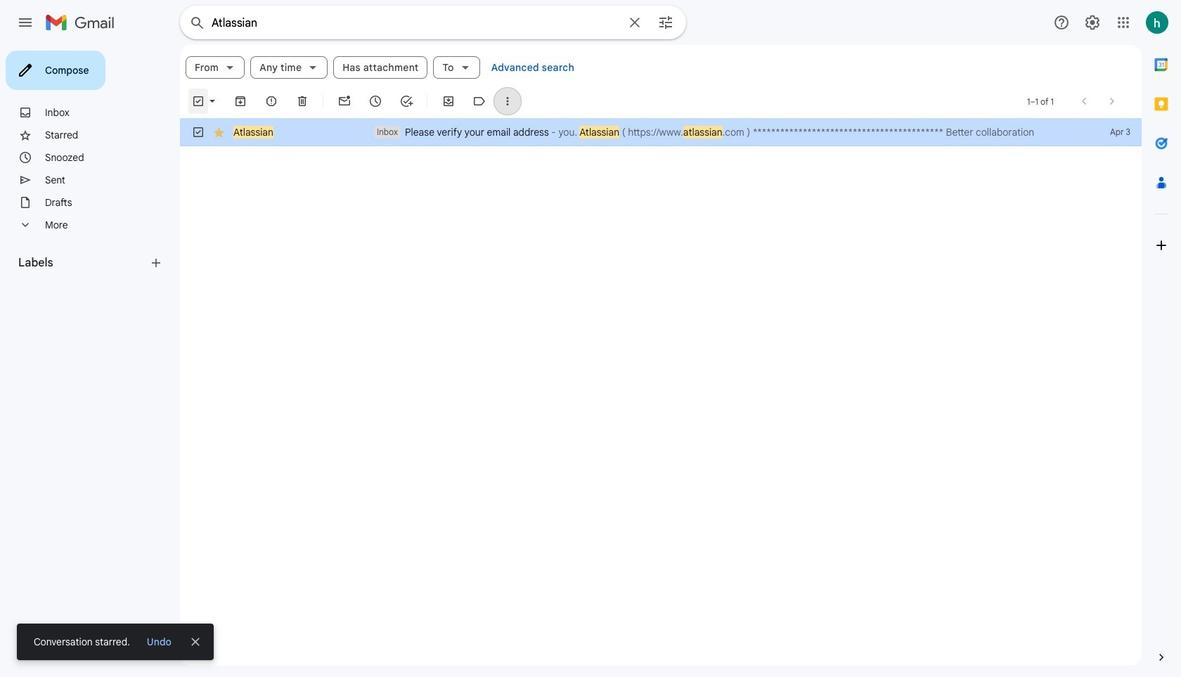 Task type: vqa. For each thing, say whether or not it's contained in the screenshot.
Tomorrow Afternoon
no



Task type: describe. For each thing, give the bounding box(es) containing it.
delete image
[[295, 94, 309, 108]]

report spam image
[[264, 94, 278, 108]]

Search mail text field
[[212, 16, 618, 30]]

archive image
[[233, 94, 248, 108]]

snooze image
[[369, 94, 383, 108]]

advanced search options image
[[652, 8, 680, 37]]

main menu image
[[17, 14, 34, 31]]

more email options image
[[501, 94, 515, 108]]



Task type: locate. For each thing, give the bounding box(es) containing it.
gmail image
[[45, 8, 122, 37]]

None search field
[[180, 6, 686, 40]]

row
[[180, 118, 1142, 146]]

settings image
[[1084, 14, 1101, 31]]

navigation
[[0, 45, 180, 677]]

search mail image
[[185, 11, 210, 36]]

labels image
[[473, 94, 487, 108]]

None checkbox
[[191, 94, 205, 108]]

main content
[[180, 45, 1142, 666]]

clear search image
[[621, 8, 649, 37]]

alert
[[17, 32, 1159, 660]]

tab list
[[1142, 45, 1181, 627]]

support image
[[1053, 14, 1070, 31]]

move to inbox image
[[442, 94, 456, 108]]

None checkbox
[[191, 125, 205, 139]]

heading
[[18, 256, 149, 270]]

add to tasks image
[[399, 94, 414, 108]]



